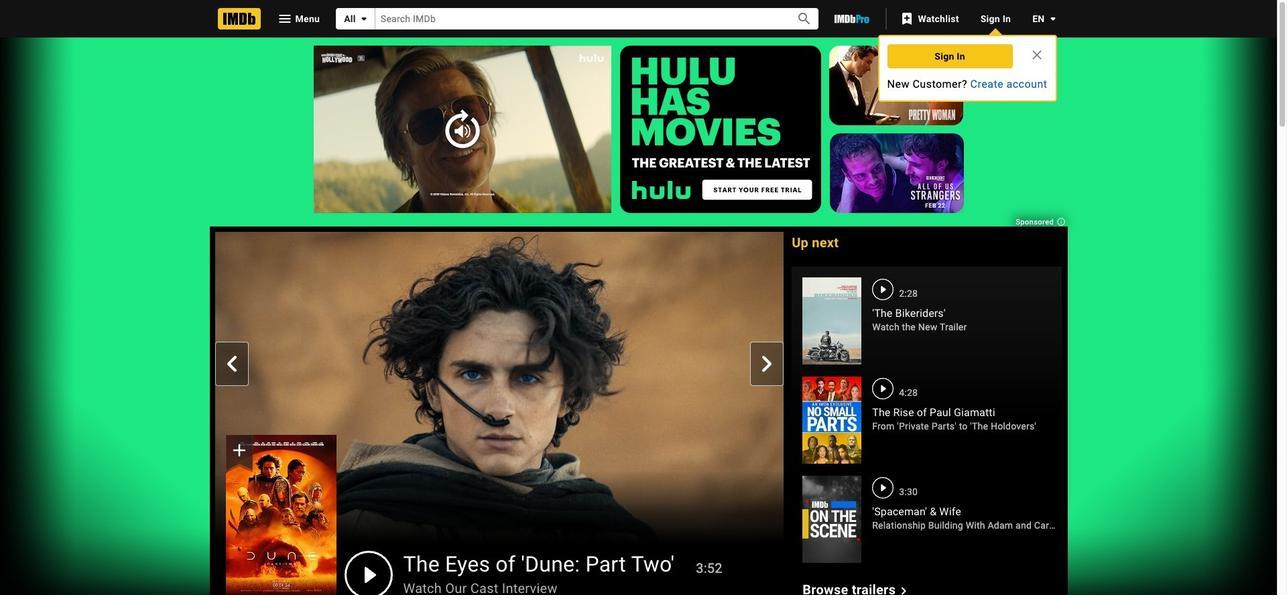 Task type: locate. For each thing, give the bounding box(es) containing it.
submit search image
[[796, 11, 813, 27]]

chevron right inline image
[[759, 356, 775, 372]]

group
[[215, 232, 784, 595], [226, 435, 336, 595]]

the bikeriders image
[[803, 278, 862, 365]]

dune: part two image
[[226, 435, 336, 595], [226, 436, 336, 595]]

0 horizontal spatial arrow drop down image
[[356, 11, 372, 27]]

sponsored content section
[[0, 0, 1282, 595]]

menu image
[[277, 11, 293, 27]]

None search field
[[336, 8, 819, 30]]

None field
[[375, 8, 781, 29]]

1 horizontal spatial arrow drop down image
[[1045, 11, 1061, 27]]

chevron left inline image
[[224, 356, 240, 372]]

2 arrow drop down image from the left
[[1045, 11, 1061, 27]]

1 arrow drop down image from the left
[[356, 11, 372, 27]]

arrow drop down image
[[356, 11, 372, 27], [1045, 11, 1061, 27]]



Task type: describe. For each thing, give the bounding box(es) containing it.
close image
[[1029, 47, 1045, 63]]

Search IMDb text field
[[375, 8, 781, 29]]

#314 - paul giamatti image
[[803, 377, 862, 464]]

home image
[[218, 8, 261, 30]]

chevron right image
[[896, 583, 912, 595]]

the eyes of 'dune: part two' element
[[215, 232, 784, 595]]

spaceman image
[[803, 476, 862, 563]]

watchlist image
[[899, 11, 916, 27]]

the eyes of 'dune: part two' image
[[215, 232, 784, 552]]



Task type: vqa. For each thing, say whether or not it's contained in the screenshot.
the User reviews button
no



